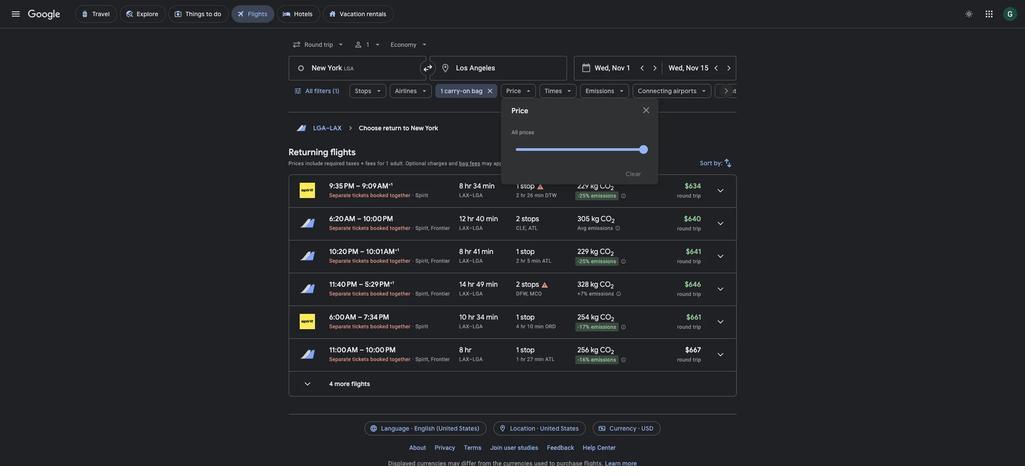 Task type: vqa. For each thing, say whether or not it's contained in the screenshot.
Departure time: 4:00 PM. text box
no



Task type: describe. For each thing, give the bounding box(es) containing it.
kg for $646
[[591, 281, 598, 289]]

swap origin and destination. image
[[423, 63, 433, 74]]

1 stop 4 hr 10 min ord
[[516, 313, 556, 330]]

+7% emissions
[[578, 291, 614, 297]]

6:00 am – 7:34 pm
[[329, 313, 389, 322]]

lax inside 8 hr lax – lga
[[459, 357, 469, 363]]

1 button
[[350, 34, 385, 55]]

(united
[[437, 425, 458, 433]]

min for 8 hr 41 min lax – lga
[[482, 248, 494, 256]]

634 US dollars text field
[[685, 182, 701, 191]]

- for 8 hr
[[578, 357, 580, 363]]

avg emissions
[[578, 225, 613, 232]]

connecting airports button
[[633, 81, 712, 102]]

separate tickets booked together for 11:00 am
[[329, 357, 411, 363]]

hr inside 1 stop 4 hr 10 min ord
[[521, 324, 526, 330]]

flight details. leaves los angeles international airport at 6:20 am on wednesday, november 15 and arrives at laguardia airport at 10:00 pm on wednesday, november 15. image
[[710, 213, 731, 234]]

12
[[459, 215, 466, 224]]

2 up dfw
[[516, 281, 520, 289]]

Departure time: 11:40 PM. text field
[[329, 281, 357, 289]]

separate for 9:35 pm
[[329, 193, 351, 199]]

12 hr 40 min lax – lga
[[459, 215, 498, 231]]

lga for 12 hr 40 min
[[473, 225, 483, 231]]

round for $667
[[677, 357, 692, 363]]

english
[[414, 425, 435, 433]]

Departure time: 6:20 AM. text field
[[329, 215, 355, 224]]

$640
[[684, 215, 701, 224]]

join
[[490, 445, 503, 452]]

flight details. leaves los angeles international airport at 11:40 pm on wednesday, november 15 and arrives at laguardia airport at 5:29 pm on thursday, november 16. image
[[710, 279, 731, 300]]

– inside the 10 hr 34 min lax – lga
[[469, 324, 473, 330]]

Departure time: 11:00 AM. text field
[[329, 346, 358, 355]]

40
[[476, 215, 485, 224]]

airlines
[[395, 87, 417, 95]]

9:35 pm – 9:09 am + 1
[[329, 182, 393, 191]]

avg
[[578, 225, 587, 232]]

hr for 12 hr 40 min lax – lga
[[468, 215, 474, 224]]

hr for 10 hr 34 min lax – lga
[[468, 313, 475, 322]]

help center
[[583, 445, 616, 452]]

min for 14 hr 49 min lax – lga
[[486, 281, 498, 289]]

10:01 am
[[366, 248, 395, 256]]

lax for 8 hr 34 min
[[459, 193, 469, 199]]

1 stop flight. element for 10 hr 34 min
[[516, 313, 535, 323]]

8 hr 34 min lax – lga
[[459, 182, 495, 199]]

1 stop
[[516, 182, 535, 191]]

stop for 1 stop
[[521, 182, 535, 191]]

total duration 8 hr 41 min. element
[[459, 248, 516, 258]]

terms link
[[460, 441, 486, 455]]

layover (1 of 1) is a 4 hr 10 min layover at o'hare international airport in chicago. element
[[516, 323, 573, 330]]

booked for 11:40 pm – 5:29 pm + 1
[[370, 291, 388, 297]]

main menu image
[[11, 9, 21, 19]]

center
[[597, 445, 616, 452]]

together for 11:40 pm – 5:29 pm + 1
[[390, 291, 411, 297]]

2 stops
[[516, 281, 539, 289]]

$661
[[687, 313, 701, 322]]

min inside 1 stop 2 hr 5 min atl
[[532, 258, 541, 264]]

16%
[[580, 357, 590, 363]]

spirit, frontier for 8 hr
[[416, 357, 450, 363]]

lax for 14 hr 49 min
[[459, 291, 469, 297]]

49
[[476, 281, 484, 289]]

bag inside "1 carry-on bag" popup button
[[472, 87, 483, 95]]

$667 round trip
[[677, 346, 701, 363]]

new
[[411, 124, 424, 132]]

2 up the 305 kg co 2
[[611, 185, 614, 192]]

english (united states)
[[414, 425, 480, 433]]

co for $661
[[600, 313, 611, 322]]

layover (1 of 2) is a 1 hr 32 min overnight layover at dallas/fort worth international airport in dallas. layover (2 of 2) is a 4 hr 40 min layover at orlando international airport in orlando. element
[[516, 291, 573, 298]]

flight details. leaves los angeles international airport at 11:00 am on wednesday, november 15 and arrives at laguardia airport at 10:00 pm on wednesday, november 15. image
[[710, 344, 731, 365]]

5
[[527, 258, 530, 264]]

for
[[377, 161, 384, 167]]

2 inside "256 kg co 2"
[[611, 349, 614, 356]]

studies
[[518, 445, 538, 452]]

connecting airports
[[638, 87, 697, 95]]

and
[[449, 161, 458, 167]]

taxes
[[346, 161, 359, 167]]

spirit for 6:00 am – 7:34 pm
[[416, 324, 428, 330]]

separate tickets booked together. this trip includes tickets from multiple airlines. missed connections may be protected by kiwi.com.. element for 6:00 am
[[329, 324, 411, 330]]

charges
[[428, 161, 447, 167]]

together for 11:00 am – 10:00 pm
[[390, 357, 411, 363]]

filters
[[314, 87, 331, 95]]

– inside 12 hr 40 min lax – lga
[[469, 225, 473, 231]]

stop for 1 stop 4 hr 10 min ord
[[521, 313, 535, 322]]

on
[[463, 87, 470, 95]]

mco
[[530, 291, 542, 297]]

separate tickets booked together. this trip includes tickets from multiple airlines. missed connections may be protected by kiwi.com.. element for 11:40 pm
[[329, 291, 411, 297]]

duration button
[[715, 81, 761, 102]]

(1)
[[332, 87, 339, 95]]

Arrival time: 7:34 PM. text field
[[364, 313, 389, 322]]

4 more flights image
[[297, 374, 318, 395]]

spirit, frontier for 14 hr 49 min
[[416, 291, 450, 297]]

-16% emissions
[[578, 357, 616, 363]]

dtw
[[545, 193, 557, 199]]

2 inside 1 stop 2 hr 5 min atl
[[516, 258, 519, 264]]

Return text field
[[669, 56, 709, 80]]

spirit, for 11:00 am – 10:00 pm
[[416, 357, 430, 363]]

min for 2 hr 26 min dtw
[[535, 193, 544, 199]]

– up 'returning flights'
[[326, 124, 330, 132]]

trip for $667
[[693, 357, 701, 363]]

privacy
[[435, 445, 455, 452]]

frontier for 12 hr 40 min
[[431, 225, 450, 231]]

join user studies
[[490, 445, 538, 452]]

flight details. leaves los angeles international airport at 6:00 am on wednesday, november 15 and arrives at laguardia airport at 7:34 pm on wednesday, november 15. image
[[710, 312, 731, 333]]

1 1 stop flight. element from the top
[[516, 182, 535, 192]]

returning flights
[[289, 147, 356, 158]]

Departure time: 6:00 AM. text field
[[329, 313, 356, 322]]

separate for 6:00 am
[[329, 324, 351, 330]]

trip for $634
[[693, 193, 701, 199]]

$661 round trip
[[677, 313, 701, 330]]

– inside 8 hr lax – lga
[[469, 357, 473, 363]]

Arrival time: 5:29 PM on  Thursday, November 16. text field
[[365, 280, 394, 289]]

times
[[545, 87, 562, 95]]

tickets for 9:35 pm
[[353, 193, 369, 199]]

25% for 8 hr 41 min
[[580, 259, 590, 265]]

+7%
[[578, 291, 588, 297]]

lga – lax
[[313, 124, 342, 132]]

lga for 10 hr 34 min
[[473, 324, 483, 330]]

229 kg co 2 for $641
[[578, 248, 614, 258]]

all filters (1)
[[305, 87, 339, 95]]

1 vertical spatial 4
[[329, 380, 333, 388]]

trip for $641
[[693, 259, 701, 265]]

to
[[403, 124, 409, 132]]

14 hr 49 min lax – lga
[[459, 281, 498, 297]]

prices
[[289, 161, 304, 167]]

total duration 14 hr 49 min. element
[[459, 281, 516, 291]]

co for $640
[[601, 215, 612, 224]]

co for $646
[[600, 281, 611, 289]]

1 inside the '1' popup button
[[366, 41, 370, 48]]

10 inside 1 stop 4 hr 10 min ord
[[527, 324, 533, 330]]

1 stop 1 hr 27 min atl
[[516, 346, 555, 363]]

returning flights main content
[[289, 119, 737, 404]]

-25% emissions for $641
[[578, 259, 616, 265]]

cle
[[516, 225, 526, 231]]

leaves los angeles international airport at 9:35 pm on wednesday, november 15 and arrives at laguardia airport at 9:09 am on thursday, november 16. element
[[329, 182, 393, 191]]

– inside 10:20 pm – 10:01 am + 1
[[360, 248, 365, 256]]

- for 8 hr 41 min
[[578, 259, 580, 265]]

booked for 6:20 am – 10:00 pm
[[370, 225, 388, 231]]

round for $634
[[677, 193, 692, 199]]

lga for 8 hr 34 min
[[473, 193, 483, 199]]

all prices
[[512, 130, 534, 136]]

spirit, frontier for 12 hr 40 min
[[416, 225, 450, 231]]

separate tickets booked together. this trip includes tickets from multiple airlines. missed connections may be protected by kiwi.com.. element for 10:20 pm
[[329, 258, 411, 264]]

6:20 am
[[329, 215, 355, 224]]

1 inside 1 stop 4 hr 10 min ord
[[516, 313, 519, 322]]

join user studies link
[[486, 441, 543, 455]]

emissions for $667
[[591, 357, 616, 363]]

254
[[578, 313, 590, 322]]

separate tickets booked together. this trip includes tickets from multiple airlines. missed connections may be protected by kiwi.com.. element for 6:20 am
[[329, 225, 411, 231]]

1 carry-on bag
[[441, 87, 483, 95]]

connecting
[[638, 87, 672, 95]]

booked for 11:00 am – 10:00 pm
[[370, 357, 388, 363]]

hr inside 1 stop 2 hr 5 min atl
[[521, 258, 526, 264]]

prices include required taxes + fees for 1 adult. optional charges and bag fees may apply.
[[289, 161, 508, 167]]

together for 9:35 pm – 9:09 am + 1
[[390, 193, 411, 199]]

1 carry-on bag button
[[435, 81, 498, 102]]

1 inside 1 stop 2 hr 5 min atl
[[516, 248, 519, 256]]

– left 7:34 pm text box
[[358, 313, 362, 322]]

14
[[459, 281, 466, 289]]

1 vertical spatial flights
[[351, 380, 370, 388]]

carry-
[[445, 87, 463, 95]]

emissions down the 305 kg co 2
[[588, 225, 613, 232]]

change appearance image
[[959, 4, 980, 25]]

lga up 'returning flights'
[[313, 124, 326, 132]]

8 hr 41 min lax – lga
[[459, 248, 494, 264]]

kg for $640
[[592, 215, 599, 224]]

10:00 pm for 6:20 am – 10:00 pm
[[363, 215, 393, 224]]

10 inside the 10 hr 34 min lax – lga
[[459, 313, 467, 322]]

leaves los angeles international airport at 6:20 am on wednesday, november 15 and arrives at laguardia airport at 10:00 pm on wednesday, november 15. element
[[329, 215, 393, 224]]

leaves los angeles international airport at 11:00 am on wednesday, november 15 and arrives at laguardia airport at 10:00 pm on wednesday, november 15. element
[[329, 346, 396, 355]]

4 more flights
[[329, 380, 370, 388]]

8 for 8 hr 34 min
[[459, 182, 463, 191]]

usd
[[642, 425, 654, 433]]

co for $641
[[600, 248, 611, 256]]

2 inside "254 kg co 2"
[[611, 316, 614, 323]]

round for $640
[[677, 226, 692, 232]]

return
[[383, 124, 402, 132]]

sort by: button
[[697, 153, 737, 174]]

about link
[[405, 441, 430, 455]]

– right the 6:20 am
[[357, 215, 362, 224]]

separate tickets booked together for 6:20 am
[[329, 225, 411, 231]]

641 US dollars text field
[[686, 248, 701, 256]]

airports
[[674, 87, 697, 95]]

choose
[[359, 124, 382, 132]]

667 US dollars text field
[[685, 346, 701, 355]]

leaves los angeles international airport at 10:20 pm on wednesday, november 15 and arrives at laguardia airport at 10:01 am on thursday, november 16. element
[[329, 247, 399, 256]]

tickets for 6:00 am
[[353, 324, 369, 330]]

Arrival time: 10:00 PM. text field
[[363, 215, 393, 224]]

required
[[325, 161, 345, 167]]

+ for 5:29 pm
[[390, 280, 392, 286]]

apply.
[[494, 161, 508, 167]]

frontier for 14 hr 49 min
[[431, 291, 450, 297]]

all filters (1) button
[[289, 81, 346, 102]]

emissions for $641
[[591, 259, 616, 265]]

lax up 'returning flights'
[[330, 124, 342, 132]]

hr for 8 hr lax – lga
[[465, 346, 472, 355]]

- for 10 hr 34 min
[[578, 324, 580, 330]]

11:40 pm
[[329, 281, 357, 289]]



Task type: locate. For each thing, give the bounding box(es) containing it.
lax up the 14 on the bottom of page
[[459, 258, 469, 264]]

$667
[[685, 346, 701, 355]]

5 separate tickets booked together from the top
[[329, 324, 411, 330]]

lga down 40
[[473, 225, 483, 231]]

41
[[473, 248, 480, 256]]

min inside 12 hr 40 min lax – lga
[[486, 215, 498, 224]]

1 inside "1 carry-on bag" popup button
[[441, 87, 443, 95]]

price inside popup button
[[506, 87, 521, 95]]

1 vertical spatial stops
[[522, 281, 539, 289]]

frontier left the 14 hr 49 min lax – lga
[[431, 291, 450, 297]]

0 vertical spatial 10:00 pm
[[363, 215, 393, 224]]

language
[[381, 425, 410, 433]]

atl right 27
[[545, 357, 555, 363]]

5 separate from the top
[[329, 324, 351, 330]]

round down '$634'
[[677, 193, 692, 199]]

stop inside 1 stop 4 hr 10 min ord
[[521, 313, 535, 322]]

2 stops from the top
[[522, 281, 539, 289]]

total duration 8 hr 34 min. element
[[459, 182, 516, 192]]

lax inside the 14 hr 49 min lax – lga
[[459, 291, 469, 297]]

flight details. leaves los angeles international airport at 10:20 pm on wednesday, november 15 and arrives at laguardia airport at 10:01 am on thursday, november 16. image
[[710, 246, 731, 267]]

4 together from the top
[[390, 291, 411, 297]]

stop for 1 stop 2 hr 5 min atl
[[521, 248, 535, 256]]

stop
[[521, 182, 535, 191], [521, 248, 535, 256], [521, 313, 535, 322], [521, 346, 535, 355]]

min inside 1 stop 4 hr 10 min ord
[[535, 324, 544, 330]]

3 tickets from the top
[[353, 258, 369, 264]]

229 kg co 2 down the avg emissions
[[578, 248, 614, 258]]

stop up layover (1 of 1) is a 4 hr 10 min layover at o'hare international airport in chicago. element on the bottom right
[[521, 313, 535, 322]]

spirit, frontier for 8 hr 41 min
[[416, 258, 450, 264]]

all
[[305, 87, 313, 95], [512, 130, 518, 136]]

leaves los angeles international airport at 6:00 am on wednesday, november 15 and arrives at laguardia airport at 7:34 pm on wednesday, november 15. element
[[329, 313, 389, 322]]

kg inside 328 kg co 2
[[591, 281, 598, 289]]

frontier
[[431, 225, 450, 231], [431, 258, 450, 264], [431, 291, 450, 297], [431, 357, 450, 363]]

separate tickets booked together down 7:34 pm text box
[[329, 324, 411, 330]]

lga for 8 hr 41 min
[[473, 258, 483, 264]]

min right 27
[[535, 357, 544, 363]]

– right 9:35 pm
[[356, 182, 360, 191]]

co up the -16% emissions
[[600, 346, 611, 355]]

1 fees from the left
[[365, 161, 376, 167]]

total duration 12 hr 40 min. element
[[459, 215, 516, 225]]

2 separate from the top
[[329, 225, 351, 231]]

1 separate from the top
[[329, 193, 351, 199]]

17%
[[580, 324, 590, 330]]

min right the 49
[[486, 281, 498, 289]]

optional
[[406, 161, 426, 167]]

2 separate tickets booked together from the top
[[329, 225, 411, 231]]

$640 round trip
[[677, 215, 701, 232]]

kg inside "254 kg co 2"
[[591, 313, 599, 322]]

booked for 6:00 am – 7:34 pm
[[370, 324, 388, 330]]

tickets for 10:20 pm
[[353, 258, 369, 264]]

27
[[527, 357, 533, 363]]

3 separate from the top
[[329, 258, 351, 264]]

lga for 14 hr 49 min
[[473, 291, 483, 297]]

+ inside 9:35 pm – 9:09 am + 1
[[389, 182, 391, 187]]

25% up 305
[[580, 193, 590, 199]]

8 for 8 hr
[[459, 346, 463, 355]]

2 up +7% emissions
[[611, 283, 614, 291]]

6 separate from the top
[[329, 357, 351, 363]]

hr for 8 hr 34 min lax – lga
[[465, 182, 472, 191]]

, up 1 stop 2 hr 5 min atl
[[526, 225, 527, 231]]

trip inside $661 round trip
[[693, 324, 701, 330]]

1 vertical spatial all
[[512, 130, 518, 136]]

2 inside 2 stops cle , atl
[[516, 215, 520, 224]]

separate down 6:00 am
[[329, 324, 351, 330]]

2 spirit from the top
[[416, 324, 428, 330]]

emissions for $634
[[591, 193, 616, 199]]

hr inside the 14 hr 49 min lax – lga
[[468, 281, 475, 289]]

round down $646
[[677, 291, 692, 298]]

6 separate tickets booked together. this trip includes tickets from multiple airlines. missed connections may be protected by kiwi.com.. element from the top
[[329, 357, 411, 363]]

hr for 2 hr 26 min dtw
[[521, 193, 526, 199]]

0 vertical spatial bag
[[472, 87, 483, 95]]

feedback
[[547, 445, 574, 452]]

1 2 stops flight. element from the top
[[516, 215, 539, 225]]

0 horizontal spatial ,
[[526, 225, 527, 231]]

0 horizontal spatial fees
[[365, 161, 376, 167]]

3 stop from the top
[[521, 313, 535, 322]]

price button
[[501, 81, 536, 102]]

lga inside the 14 hr 49 min lax – lga
[[473, 291, 483, 297]]

0 vertical spatial -25% emissions
[[578, 193, 616, 199]]

stop inside 1 stop 1 hr 27 min atl
[[521, 346, 535, 355]]

4 trip from the top
[[693, 291, 701, 298]]

-25% emissions for $634
[[578, 193, 616, 199]]

tickets down leaves los angeles international airport at 10:20 pm on wednesday, november 15 and arrives at laguardia airport at 10:01 am on thursday, november 16. element
[[353, 258, 369, 264]]

total duration 8 hr. element
[[459, 346, 516, 356]]

10:00 pm for 11:00 am – 10:00 pm
[[366, 346, 396, 355]]

1 229 kg co 2 from the top
[[578, 182, 614, 192]]

times button
[[540, 81, 577, 102]]

1 horizontal spatial fees
[[470, 161, 480, 167]]

– down total duration 8 hr. element
[[469, 357, 473, 363]]

1 vertical spatial 2 stops flight. element
[[516, 281, 539, 291]]

tickets for 11:00 am
[[353, 357, 369, 363]]

0 vertical spatial spirit
[[416, 193, 428, 199]]

4 round from the top
[[677, 291, 692, 298]]

round down 640 us dollars text field
[[677, 226, 692, 232]]

229 kg co 2
[[578, 182, 614, 192], [578, 248, 614, 258]]

separate tickets booked together for 10:20 pm
[[329, 258, 411, 264]]

0 horizontal spatial all
[[305, 87, 313, 95]]

None field
[[289, 37, 349, 53], [387, 37, 432, 53], [289, 37, 349, 53], [387, 37, 432, 53]]

2 stops cle , atl
[[516, 215, 539, 231]]

min inside 1 stop 1 hr 27 min atl
[[535, 357, 544, 363]]

- down 254
[[578, 324, 580, 330]]

kg for $634
[[591, 182, 598, 191]]

trip inside $634 round trip
[[693, 193, 701, 199]]

min inside the 10 hr 34 min lax – lga
[[486, 313, 498, 322]]

229 for 8 hr 34 min
[[578, 182, 589, 191]]

1 stop flight. element up 27
[[516, 346, 535, 356]]

together for 6:00 am – 7:34 pm
[[390, 324, 411, 330]]

separate tickets booked together for 9:35 pm
[[329, 193, 411, 199]]

0 vertical spatial 25%
[[580, 193, 590, 199]]

atl right 5 on the right of page
[[542, 258, 552, 264]]

separate for 6:20 am
[[329, 225, 351, 231]]

separate tickets booked together down 5:29 pm
[[329, 291, 411, 297]]

– inside the 14 hr 49 min lax – lga
[[469, 291, 473, 297]]

, inside 2 stops cle , atl
[[526, 225, 527, 231]]

11:40 pm – 5:29 pm + 1
[[329, 280, 394, 289]]

all left filters
[[305, 87, 313, 95]]

9:09 am
[[362, 182, 389, 191]]

None text field
[[289, 56, 426, 81], [430, 56, 567, 81], [289, 56, 426, 81], [430, 56, 567, 81]]

all for all filters (1)
[[305, 87, 313, 95]]

separate tickets booked together down 10:00 pm text box
[[329, 225, 411, 231]]

$634 round trip
[[677, 182, 701, 199]]

trip inside $667 round trip
[[693, 357, 701, 363]]

+ for 10:01 am
[[395, 247, 397, 253]]

flights
[[330, 147, 356, 158], [351, 380, 370, 388]]

1 horizontal spatial all
[[512, 130, 518, 136]]

1 separate tickets booked together. this trip includes tickets from multiple airlines. missed connections may be protected by kiwi.com.. element from the top
[[329, 193, 411, 199]]

lga inside 8 hr lax – lga
[[473, 357, 483, 363]]

3 round from the top
[[677, 259, 692, 265]]

stops
[[522, 215, 539, 224], [522, 281, 539, 289]]

separate tickets booked together. this trip includes tickets from multiple airlines. missed connections may be protected by kiwi.com.. element down leaves los angeles international airport at 11:00 am on wednesday, november 15 and arrives at laguardia airport at 10:00 pm on wednesday, november 15. element on the bottom left
[[329, 357, 411, 363]]

separate tickets booked together for 11:40 pm
[[329, 291, 411, 297]]

bag right and
[[459, 161, 468, 167]]

stop up 5 on the right of page
[[521, 248, 535, 256]]

hr inside 1 stop 1 hr 27 min atl
[[521, 357, 526, 363]]

6:20 am – 10:00 pm
[[329, 215, 393, 224]]

3 booked from the top
[[370, 258, 388, 264]]

3 trip from the top
[[693, 259, 701, 265]]

2 stop from the top
[[521, 248, 535, 256]]

trip for $646
[[693, 291, 701, 298]]

4 separate tickets booked together from the top
[[329, 291, 411, 297]]

2 25% from the top
[[580, 259, 590, 265]]

together for 6:20 am – 10:00 pm
[[390, 225, 411, 231]]

1 inside 11:40 pm – 5:29 pm + 1
[[392, 280, 394, 286]]

leaves los angeles international airport at 11:40 pm on wednesday, november 15 and arrives at laguardia airport at 5:29 pm on thursday, november 16. element
[[329, 280, 394, 289]]

7:34 pm
[[364, 313, 389, 322]]

layover (1 of 1) is a 2 hr 26 min overnight layover at detroit metropolitan wayne county airport in detroit. element
[[516, 192, 573, 199]]

1 stop from the top
[[521, 182, 535, 191]]

– inside 9:35 pm – 9:09 am + 1
[[356, 182, 360, 191]]

2 round from the top
[[677, 226, 692, 232]]

lga
[[313, 124, 326, 132], [473, 193, 483, 199], [473, 225, 483, 231], [473, 258, 483, 264], [473, 291, 483, 297], [473, 324, 483, 330], [473, 357, 483, 363]]

– down total duration 8 hr 34 min. element
[[469, 193, 473, 199]]

1 stop flight. element down dfw , mco
[[516, 313, 535, 323]]

- down 256
[[578, 357, 580, 363]]

2 - from the top
[[578, 259, 580, 265]]

min right 41
[[482, 248, 494, 256]]

close dialog image
[[641, 105, 652, 116]]

round inside $640 round trip
[[677, 226, 692, 232]]

3 separate tickets booked together. this trip includes tickets from multiple airlines. missed connections may be protected by kiwi.com.. element from the top
[[329, 258, 411, 264]]

0 vertical spatial 8
[[459, 182, 463, 191]]

help center link
[[579, 441, 620, 455]]

hr inside 12 hr 40 min lax – lga
[[468, 215, 474, 224]]

5 booked from the top
[[370, 324, 388, 330]]

round inside $646 round trip
[[677, 291, 692, 298]]

-25% emissions up the 305 kg co 2
[[578, 193, 616, 199]]

spirit,
[[416, 225, 430, 231], [416, 258, 430, 264], [416, 291, 430, 297], [416, 357, 430, 363]]

emissions down 328 kg co 2 at the bottom right of the page
[[589, 291, 614, 297]]

2 -25% emissions from the top
[[578, 259, 616, 265]]

1 spirit, from the top
[[416, 225, 430, 231]]

1 -25% emissions from the top
[[578, 193, 616, 199]]

10:20 pm
[[329, 248, 359, 256]]

3 1 stop flight. element from the top
[[516, 313, 535, 323]]

lax for 10 hr 34 min
[[459, 324, 469, 330]]

atl for 229
[[542, 258, 552, 264]]

None search field
[[289, 34, 761, 185]]

trip inside $641 round trip
[[693, 259, 701, 265]]

2 8 from the top
[[459, 248, 463, 256]]

$641
[[686, 248, 701, 256]]

price down price popup button
[[512, 107, 528, 116]]

together for 10:20 pm – 10:01 am + 1
[[390, 258, 411, 264]]

1 booked from the top
[[370, 193, 388, 199]]

2 229 from the top
[[578, 248, 589, 256]]

round inside $667 round trip
[[677, 357, 692, 363]]

1 8 from the top
[[459, 182, 463, 191]]

by:
[[714, 159, 723, 167]]

1 - from the top
[[578, 193, 580, 199]]

229 down "avg"
[[578, 248, 589, 256]]

4 stop from the top
[[521, 346, 535, 355]]

0 vertical spatial price
[[506, 87, 521, 95]]

stops for 2 stops cle , atl
[[522, 215, 539, 224]]

1 vertical spatial 8
[[459, 248, 463, 256]]

4 frontier from the top
[[431, 357, 450, 363]]

34 for 8
[[473, 182, 481, 191]]

+ inside 10:20 pm – 10:01 am + 1
[[395, 247, 397, 253]]

0 horizontal spatial 4
[[329, 380, 333, 388]]

co down the avg emissions
[[600, 248, 611, 256]]

Arrival time: 9:09 AM on  Thursday, November 16. text field
[[362, 182, 393, 191]]

sort
[[700, 159, 712, 167]]

booked for 10:20 pm – 10:01 am + 1
[[370, 258, 388, 264]]

2 inside the 305 kg co 2
[[612, 218, 615, 225]]

round inside $634 round trip
[[677, 193, 692, 199]]

user
[[504, 445, 516, 452]]

2 vertical spatial atl
[[545, 357, 555, 363]]

$646
[[685, 281, 701, 289]]

3 together from the top
[[390, 258, 411, 264]]

2 together from the top
[[390, 225, 411, 231]]

co inside the 305 kg co 2
[[601, 215, 612, 224]]

trip inside $640 round trip
[[693, 226, 701, 232]]

1 trip from the top
[[693, 193, 701, 199]]

6 booked from the top
[[370, 357, 388, 363]]

34 down the 14 hr 49 min lax – lga
[[477, 313, 485, 322]]

4 separate from the top
[[329, 291, 351, 297]]

0 vertical spatial 4
[[516, 324, 519, 330]]

emissions up the 305 kg co 2
[[591, 193, 616, 199]]

spirit, frontier
[[416, 225, 450, 231], [416, 258, 450, 264], [416, 291, 450, 297], [416, 357, 450, 363]]

1 horizontal spatial ,
[[527, 291, 529, 297]]

4 booked from the top
[[370, 291, 388, 297]]

separate tickets booked together. this trip includes tickets from multiple airlines. missed connections may be protected by kiwi.com.. element
[[329, 193, 411, 199], [329, 225, 411, 231], [329, 258, 411, 264], [329, 291, 411, 297], [329, 324, 411, 330], [329, 357, 411, 363]]

kg up the avg emissions
[[592, 215, 599, 224]]

6 tickets from the top
[[353, 357, 369, 363]]

256 kg co 2
[[578, 346, 614, 356]]

terms
[[464, 445, 482, 452]]

hr inside 8 hr 41 min lax – lga
[[465, 248, 472, 256]]

6 trip from the top
[[693, 357, 701, 363]]

3 spirit, from the top
[[416, 291, 430, 297]]

,
[[526, 225, 527, 231], [527, 291, 529, 297]]

6 round from the top
[[677, 357, 692, 363]]

- up 305
[[578, 193, 580, 199]]

separate down 11:00 am text field
[[329, 357, 351, 363]]

10
[[459, 313, 467, 322], [527, 324, 533, 330]]

8 inside 8 hr 41 min lax – lga
[[459, 248, 463, 256]]

1 round from the top
[[677, 193, 692, 199]]

emissions button
[[580, 81, 629, 102]]

all inside button
[[305, 87, 313, 95]]

328
[[578, 281, 589, 289]]

dfw
[[516, 291, 527, 297]]

5 round from the top
[[677, 324, 692, 330]]

spirit, for 6:20 am – 10:00 pm
[[416, 225, 430, 231]]

round for $641
[[677, 259, 692, 265]]

+ inside 11:40 pm – 5:29 pm + 1
[[390, 280, 392, 286]]

lax down the 14 on the bottom of page
[[459, 291, 469, 297]]

currency
[[610, 425, 637, 433]]

34 inside the 10 hr 34 min lax – lga
[[477, 313, 485, 322]]

2 booked from the top
[[370, 225, 388, 231]]

separate tickets booked together down 10:20 pm – 10:01 am + 1
[[329, 258, 411, 264]]

-25% emissions up 328 kg co 2 at the bottom right of the page
[[578, 259, 616, 265]]

hr inside the 10 hr 34 min lax – lga
[[468, 313, 475, 322]]

next image
[[716, 81, 737, 102]]

round inside $661 round trip
[[677, 324, 692, 330]]

0 horizontal spatial 10
[[459, 313, 467, 322]]

5 separate tickets booked together. this trip includes tickets from multiple airlines. missed connections may be protected by kiwi.com.. element from the top
[[329, 324, 411, 330]]

together down arrival time: 5:29 pm on  thursday, november 16. text box
[[390, 291, 411, 297]]

Arrival time: 10:01 AM on  Thursday, November 16. text field
[[366, 247, 399, 256]]

– left 5:29 pm
[[359, 281, 363, 289]]

8 left 41
[[459, 248, 463, 256]]

1 stop flight. element up 26
[[516, 182, 535, 192]]

9:35 pm
[[329, 182, 354, 191]]

0 vertical spatial 229
[[578, 182, 589, 191]]

min inside 8 hr 34 min lax – lga
[[483, 182, 495, 191]]

price left times
[[506, 87, 521, 95]]

1 spirit from the top
[[416, 193, 428, 199]]

kg for $661
[[591, 313, 599, 322]]

2 vertical spatial 8
[[459, 346, 463, 355]]

co for $667
[[600, 346, 611, 355]]

flights right 'more' at left bottom
[[351, 380, 370, 388]]

york
[[425, 124, 438, 132]]

0 vertical spatial 34
[[473, 182, 481, 191]]

min for 8 hr 34 min lax – lga
[[483, 182, 495, 191]]

atl inside 1 stop 2 hr 5 min atl
[[542, 258, 552, 264]]

3 8 from the top
[[459, 346, 463, 355]]

34 down bag fees "button"
[[473, 182, 481, 191]]

kg inside the 305 kg co 2
[[592, 215, 599, 224]]

layover (1 of 2) is a 53 min layover at cleveland hopkins international airport in cleveland. layover (2 of 2) is a 3 hr 19 min layover at hartsfield-jackson atlanta international airport in atlanta. element
[[516, 225, 573, 232]]

min for 10 hr 34 min lax – lga
[[486, 313, 498, 322]]

lax inside the 10 hr 34 min lax – lga
[[459, 324, 469, 330]]

1 vertical spatial bag
[[459, 161, 468, 167]]

kg for $667
[[591, 346, 599, 355]]

Departure time: 9:35 PM. text field
[[329, 182, 354, 191]]

1 vertical spatial price
[[512, 107, 528, 116]]

trip for $640
[[693, 226, 701, 232]]

separate tickets booked together. this trip includes tickets from multiple airlines. missed connections may be protected by kiwi.com.. element down 7:34 pm text box
[[329, 324, 411, 330]]

5 tickets from the top
[[353, 324, 369, 330]]

1 229 from the top
[[578, 182, 589, 191]]

emissions for $661
[[591, 324, 616, 330]]

stop for 1 stop 1 hr 27 min atl
[[521, 346, 535, 355]]

lax for 12 hr 40 min
[[459, 225, 469, 231]]

5 together from the top
[[390, 324, 411, 330]]

1 vertical spatial 25%
[[580, 259, 590, 265]]

0 vertical spatial flights
[[330, 147, 356, 158]]

2 inside 328 kg co 2
[[611, 283, 614, 291]]

help
[[583, 445, 596, 452]]

stop inside 1 stop 2 hr 5 min atl
[[521, 248, 535, 256]]

229 kg co 2 for $634
[[578, 182, 614, 192]]

1 stops from the top
[[522, 215, 539, 224]]

26
[[527, 193, 533, 199]]

emissions
[[586, 87, 614, 95]]

2 hr 26 min dtw
[[516, 193, 557, 199]]

1 25% from the top
[[580, 193, 590, 199]]

spirit for 9:35 pm – 9:09 am + 1
[[416, 193, 428, 199]]

-17% emissions
[[578, 324, 616, 330]]

8 hr lax – lga
[[459, 346, 483, 363]]

0 vertical spatial 229 kg co 2
[[578, 182, 614, 192]]

fees left may on the left top
[[470, 161, 480, 167]]

tickets down 6:20 am – 10:00 pm
[[353, 225, 369, 231]]

, left mco
[[527, 291, 529, 297]]

separate for 11:00 am
[[329, 357, 351, 363]]

spirit, for 11:40 pm – 5:29 pm + 1
[[416, 291, 430, 297]]

0 vertical spatial stops
[[522, 215, 539, 224]]

1 vertical spatial 10
[[527, 324, 533, 330]]

34 inside 8 hr 34 min lax – lga
[[473, 182, 481, 191]]

round
[[677, 193, 692, 199], [677, 226, 692, 232], [677, 259, 692, 265], [677, 291, 692, 298], [677, 324, 692, 330], [677, 357, 692, 363]]

emissions down "256 kg co 2"
[[591, 357, 616, 363]]

Departure text field
[[595, 56, 635, 80]]

choose return to new york
[[359, 124, 438, 132]]

$646 round trip
[[677, 281, 701, 298]]

tickets down 9:35 pm – 9:09 am + 1
[[353, 193, 369, 199]]

hr down bag fees "button"
[[465, 182, 472, 191]]

10 hr 34 min lax – lga
[[459, 313, 498, 330]]

tickets
[[353, 193, 369, 199], [353, 225, 369, 231], [353, 258, 369, 264], [353, 291, 369, 297], [353, 324, 369, 330], [353, 357, 369, 363]]

ord
[[545, 324, 556, 330]]

2 spirit, from the top
[[416, 258, 430, 264]]

frontier left 12 hr 40 min lax – lga
[[431, 225, 450, 231]]

– down total duration 10 hr 34 min. 'element' at the bottom of the page
[[469, 324, 473, 330]]

booked down 7:34 pm text box
[[370, 324, 388, 330]]

1 vertical spatial ,
[[527, 291, 529, 297]]

round for $661
[[677, 324, 692, 330]]

6:00 am
[[329, 313, 356, 322]]

lga down total duration 8 hr 34 min. element
[[473, 193, 483, 199]]

atl inside 2 stops cle , atl
[[529, 225, 538, 231]]

booked down arrival time: 10:00 pm. text box
[[370, 357, 388, 363]]

hr for 14 hr 49 min lax – lga
[[468, 281, 475, 289]]

Arrival time: 10:00 PM. text field
[[366, 346, 396, 355]]

1 horizontal spatial bag
[[472, 87, 483, 95]]

atl for 256
[[545, 357, 555, 363]]

11:00 am – 10:00 pm
[[329, 346, 396, 355]]

256
[[578, 346, 589, 355]]

1 inside 10:20 pm – 10:01 am + 1
[[397, 247, 399, 253]]

-
[[578, 193, 580, 199], [578, 259, 580, 265], [578, 324, 580, 330], [578, 357, 580, 363]]

co up -17% emissions
[[600, 313, 611, 322]]

none search field containing price
[[289, 34, 761, 185]]

– inside 8 hr 41 min lax – lga
[[469, 258, 473, 264]]

34 for 10
[[477, 313, 485, 322]]

0 vertical spatial all
[[305, 87, 313, 95]]

- for 8 hr 34 min
[[578, 193, 580, 199]]

4 - from the top
[[578, 357, 580, 363]]

co inside 328 kg co 2
[[600, 281, 611, 289]]

lga inside 8 hr 34 min lax – lga
[[473, 193, 483, 199]]

round inside $641 round trip
[[677, 259, 692, 265]]

1 stop flight. element for 8 hr
[[516, 346, 535, 356]]

lax inside 12 hr 40 min lax – lga
[[459, 225, 469, 231]]

10 down the 14 on the bottom of page
[[459, 313, 467, 322]]

25%
[[580, 193, 590, 199], [580, 259, 590, 265]]

lax inside 8 hr 34 min lax – lga
[[459, 193, 469, 199]]

together
[[390, 193, 411, 199], [390, 225, 411, 231], [390, 258, 411, 264], [390, 291, 411, 297], [390, 324, 411, 330], [390, 357, 411, 363]]

hr inside 8 hr lax – lga
[[465, 346, 472, 355]]

305
[[578, 215, 590, 224]]

1 tickets from the top
[[353, 193, 369, 199]]

co inside "254 kg co 2"
[[600, 313, 611, 322]]

1 vertical spatial 10:00 pm
[[366, 346, 396, 355]]

2 trip from the top
[[693, 226, 701, 232]]

separate tickets booked together. this trip includes tickets from multiple airlines. missed connections may be protected by kiwi.com.. element for 9:35 pm
[[329, 193, 411, 199]]

4 spirit, frontier from the top
[[416, 357, 450, 363]]

640 US dollars text field
[[684, 215, 701, 224]]

2 stops flight. element
[[516, 215, 539, 225], [516, 281, 539, 291]]

2 stops flight. element up cle
[[516, 215, 539, 225]]

0 vertical spatial ,
[[526, 225, 527, 231]]

+ for 9:09 am
[[389, 182, 391, 187]]

lga inside 8 hr 41 min lax – lga
[[473, 258, 483, 264]]

kg inside "256 kg co 2"
[[591, 346, 599, 355]]

stops
[[355, 87, 371, 95]]

tickets for 11:40 pm
[[353, 291, 369, 297]]

lax down 12 at left
[[459, 225, 469, 231]]

min inside 8 hr 41 min lax – lga
[[482, 248, 494, 256]]

Departure time: 10:20 PM. text field
[[329, 248, 359, 256]]

6 together from the top
[[390, 357, 411, 363]]

booked down 10:01 am
[[370, 258, 388, 264]]

1 stop flight. element up 5 on the right of page
[[516, 248, 535, 258]]

atl inside 1 stop 1 hr 27 min atl
[[545, 357, 555, 363]]

lax inside 8 hr 41 min lax – lga
[[459, 258, 469, 264]]

– left 10:01 am
[[360, 248, 365, 256]]

1 separate tickets booked together from the top
[[329, 193, 411, 199]]

separate tickets booked together for 6:00 am
[[329, 324, 411, 330]]

6 separate tickets booked together from the top
[[329, 357, 411, 363]]

2 2 stops flight. element from the top
[[516, 281, 539, 291]]

kg up the 305 kg co 2
[[591, 182, 598, 191]]

bag inside returning flights main content
[[459, 161, 468, 167]]

2 tickets from the top
[[353, 225, 369, 231]]

lga inside 12 hr 40 min lax – lga
[[473, 225, 483, 231]]

separate tickets booked together. this trip includes tickets from multiple airlines. missed connections may be protected by kiwi.com.. element down 10:20 pm – 10:01 am + 1
[[329, 258, 411, 264]]

3 frontier from the top
[[431, 291, 450, 297]]

0 vertical spatial atl
[[529, 225, 538, 231]]

5 trip from the top
[[693, 324, 701, 330]]

hr inside 8 hr 34 min lax – lga
[[465, 182, 472, 191]]

1 vertical spatial 229 kg co 2
[[578, 248, 614, 258]]

0 vertical spatial 10
[[459, 313, 467, 322]]

1 frontier from the top
[[431, 225, 450, 231]]

1 horizontal spatial 10
[[527, 324, 533, 330]]

separate for 11:40 pm
[[329, 291, 351, 297]]

round down '$641'
[[677, 259, 692, 265]]

4 tickets from the top
[[353, 291, 369, 297]]

min left ord
[[535, 324, 544, 330]]

3 - from the top
[[578, 324, 580, 330]]

– inside 11:40 pm – 5:29 pm + 1
[[359, 281, 363, 289]]

lga inside the 10 hr 34 min lax – lga
[[473, 324, 483, 330]]

2 inside layover (1 of 1) is a 2 hr 26 min overnight layover at detroit metropolitan wayne county airport in detroit. element
[[516, 193, 519, 199]]

trip for $661
[[693, 324, 701, 330]]

8 inside 8 hr 34 min lax – lga
[[459, 182, 463, 191]]

646 US dollars text field
[[685, 281, 701, 289]]

united
[[540, 425, 559, 433]]

co
[[600, 182, 611, 191], [601, 215, 612, 224], [600, 248, 611, 256], [600, 281, 611, 289], [600, 313, 611, 322], [600, 346, 611, 355]]

price
[[506, 87, 521, 95], [512, 107, 528, 116]]

4 separate tickets booked together. this trip includes tickets from multiple airlines. missed connections may be protected by kiwi.com.. element from the top
[[329, 291, 411, 297]]

1 vertical spatial spirit
[[416, 324, 428, 330]]

frontier for 8 hr
[[431, 357, 450, 363]]

$641 round trip
[[677, 248, 701, 265]]

0 vertical spatial 2 stops flight. element
[[516, 215, 539, 225]]

2
[[611, 185, 614, 192], [516, 193, 519, 199], [516, 215, 520, 224], [612, 218, 615, 225], [611, 250, 614, 258], [516, 258, 519, 264], [516, 281, 520, 289], [611, 283, 614, 291], [611, 316, 614, 323], [611, 349, 614, 356]]

1 vertical spatial -25% emissions
[[578, 259, 616, 265]]

kg up +7% emissions
[[591, 281, 598, 289]]

3 spirit, frontier from the top
[[416, 291, 450, 297]]

8 inside 8 hr lax – lga
[[459, 346, 463, 355]]

co inside "256 kg co 2"
[[600, 346, 611, 355]]

2 1 stop flight. element from the top
[[516, 248, 535, 258]]

1
[[366, 41, 370, 48], [441, 87, 443, 95], [386, 161, 389, 167], [391, 182, 393, 187], [516, 182, 519, 191], [397, 247, 399, 253], [516, 248, 519, 256], [392, 280, 394, 286], [516, 313, 519, 322], [516, 346, 519, 355], [516, 357, 519, 363]]

1 horizontal spatial 4
[[516, 324, 519, 330]]

hr for 8 hr 41 min lax – lga
[[465, 248, 472, 256]]

lga down the 49
[[473, 291, 483, 297]]

separate down 'departure time: 10:20 pm.' text field
[[329, 258, 351, 264]]

1 vertical spatial 34
[[477, 313, 485, 322]]

2 up -17% emissions
[[611, 316, 614, 323]]

2 down 1 stop
[[516, 193, 519, 199]]

layover (1 of 1) is a 2 hr 5 min layover at hartsfield-jackson atlanta international airport in atlanta. element
[[516, 258, 573, 265]]

trip inside $646 round trip
[[693, 291, 701, 298]]

3 separate tickets booked together from the top
[[329, 258, 411, 264]]

4 down total duration 10 hr 34 min. 'element' at the bottom of the page
[[516, 324, 519, 330]]

305 kg co 2
[[578, 215, 615, 225]]

1 spirit, frontier from the top
[[416, 225, 450, 231]]

, inside layover (1 of 2) is a 1 hr 32 min overnight layover at dallas/fort worth international airport in dallas. layover (2 of 2) is a 4 hr 40 min layover at orlando international airport in orlando. element
[[527, 291, 529, 297]]

stops inside 2 stops cle , atl
[[522, 215, 539, 224]]

2 fees from the left
[[470, 161, 480, 167]]

1 inside 9:35 pm – 9:09 am + 1
[[391, 182, 393, 187]]

1 together from the top
[[390, 193, 411, 199]]

1 vertical spatial 229
[[578, 248, 589, 256]]

stop up 26
[[521, 182, 535, 191]]

together down arrival time: 10:00 pm. text box
[[390, 357, 411, 363]]

booked down 10:00 pm text box
[[370, 225, 388, 231]]

all for all prices
[[512, 130, 518, 136]]

lax down total duration 10 hr 34 min. 'element' at the bottom of the page
[[459, 324, 469, 330]]

4 inside 1 stop 4 hr 10 min ord
[[516, 324, 519, 330]]

– down total duration 12 hr 40 min. element in the top of the page
[[469, 225, 473, 231]]

2 spirit, frontier from the top
[[416, 258, 450, 264]]

2 frontier from the top
[[431, 258, 450, 264]]

about
[[409, 445, 426, 452]]

2 separate tickets booked together. this trip includes tickets from multiple airlines. missed connections may be protected by kiwi.com.. element from the top
[[329, 225, 411, 231]]

8 for 8 hr 41 min
[[459, 248, 463, 256]]

4
[[516, 324, 519, 330], [329, 380, 333, 388]]

total duration 10 hr 34 min. element
[[459, 313, 516, 323]]

together down arrival time: 9:09 am on  thursday, november 16. text field at the left of the page
[[390, 193, 411, 199]]

stops button
[[350, 81, 386, 102]]

2 229 kg co 2 from the top
[[578, 248, 614, 258]]

– inside 8 hr 34 min lax – lga
[[469, 193, 473, 199]]

flight details. leaves los angeles international airport at 9:35 pm on wednesday, november 15 and arrives at laguardia airport at 9:09 am on thursday, november 16. image
[[710, 180, 731, 201]]

frontier for 8 hr 41 min
[[431, 258, 450, 264]]

661 US dollars text field
[[687, 313, 701, 322]]

min inside the 14 hr 49 min lax – lga
[[486, 281, 498, 289]]

4 1 stop flight. element from the top
[[516, 346, 535, 356]]

spirit
[[416, 193, 428, 199], [416, 324, 428, 330]]

0 horizontal spatial bag
[[459, 161, 468, 167]]

10:00 pm up 10:01 am
[[363, 215, 393, 224]]

hr right the 14 on the bottom of page
[[468, 281, 475, 289]]

1 vertical spatial atl
[[542, 258, 552, 264]]

duration
[[720, 87, 746, 95]]

-25% emissions
[[578, 193, 616, 199], [578, 259, 616, 265]]

– right 11:00 am
[[360, 346, 364, 355]]

trip down $661
[[693, 324, 701, 330]]

4 spirit, from the top
[[416, 357, 430, 363]]

trip down $646
[[693, 291, 701, 298]]

8 down bag fees "button"
[[459, 182, 463, 191]]

1 stop flight. element for 8 hr 41 min
[[516, 248, 535, 258]]

min down the 14 hr 49 min lax – lga
[[486, 313, 498, 322]]

2 down the avg emissions
[[611, 250, 614, 258]]

layover (1 of 1) is a 1 hr 27 min layover at hartsfield-jackson atlanta international airport in atlanta. element
[[516, 356, 573, 363]]

1 stop flight. element
[[516, 182, 535, 192], [516, 248, 535, 258], [516, 313, 535, 323], [516, 346, 535, 356]]

+
[[361, 161, 364, 167], [389, 182, 391, 187], [395, 247, 397, 253], [390, 280, 392, 286]]

states
[[561, 425, 579, 433]]



